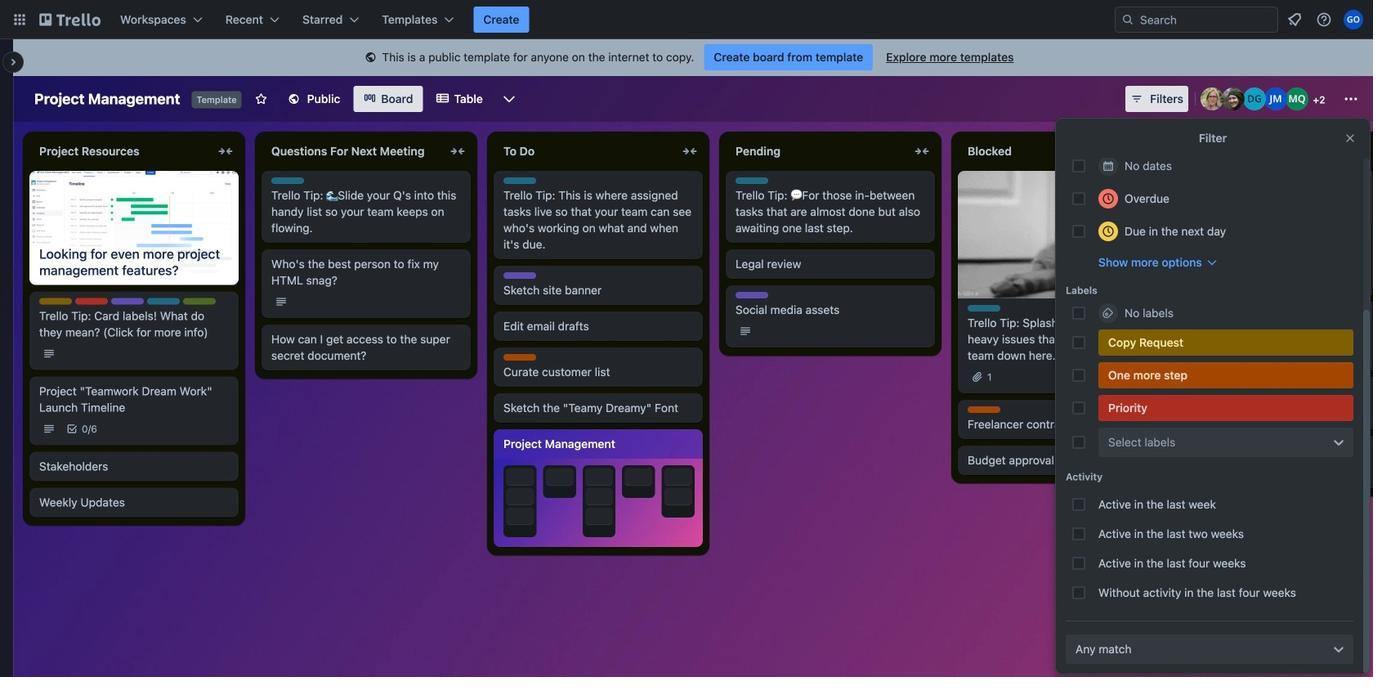 Task type: locate. For each thing, give the bounding box(es) containing it.
1 vertical spatial color: red, title: "priority" element
[[1099, 395, 1354, 421]]

collapse list image
[[216, 141, 236, 161], [448, 141, 468, 161], [680, 141, 700, 161], [913, 141, 932, 161], [1145, 141, 1164, 161]]

5 collapse list image from the left
[[1145, 141, 1164, 161]]

2 horizontal spatial color: orange, title: "one more step" element
[[1099, 362, 1354, 388]]

color: lime, title: "halp" element
[[183, 298, 216, 305]]

Board name text field
[[26, 86, 188, 112]]

0 horizontal spatial color: yellow, title: "copy request" element
[[39, 298, 72, 305]]

color: purple, title: "design team" element
[[504, 272, 536, 279], [736, 292, 769, 298], [111, 298, 144, 305]]

0 vertical spatial color: yellow, title: "copy request" element
[[39, 298, 72, 305]]

2 horizontal spatial color: purple, title: "design team" element
[[736, 292, 769, 298]]

color: orange, title: "one more step" element
[[504, 354, 536, 361], [1099, 362, 1354, 388], [968, 406, 1001, 413]]

None text field
[[29, 138, 213, 164], [494, 138, 677, 164], [726, 138, 909, 164], [1191, 138, 1374, 164], [29, 138, 213, 164], [494, 138, 677, 164], [726, 138, 909, 164], [1191, 138, 1374, 164]]

sm image
[[363, 50, 379, 66]]

close popover image
[[1344, 132, 1357, 145]]

color: sky, title: "trello tip" element
[[271, 177, 304, 184], [504, 177, 536, 184], [736, 177, 769, 184], [1200, 230, 1233, 236], [147, 298, 180, 305], [968, 305, 1001, 312]]

1 horizontal spatial color: purple, title: "design team" element
[[504, 272, 536, 279]]

0 vertical spatial color: red, title: "priority" element
[[75, 298, 108, 305]]

melody qiao (melodyqiao) image
[[1286, 87, 1309, 110]]

None text field
[[958, 138, 1142, 164]]

devan goldstein (devangoldstein2) image
[[1244, 87, 1267, 110]]

3 collapse list image from the left
[[680, 141, 700, 161]]

star or unstar board image
[[255, 92, 268, 105]]

0 horizontal spatial color: purple, title: "design team" element
[[111, 298, 144, 305]]

color: yellow, title: "copy request" element
[[39, 298, 72, 305], [1099, 330, 1354, 356]]

1 horizontal spatial color: orange, title: "one more step" element
[[968, 406, 1001, 413]]

1 collapse list image from the left
[[216, 141, 236, 161]]

show menu image
[[1344, 91, 1360, 107]]

0 vertical spatial color: orange, title: "one more step" element
[[504, 354, 536, 361]]

0 horizontal spatial color: orange, title: "one more step" element
[[504, 354, 536, 361]]

color: red, title: "priority" element
[[75, 298, 108, 305], [1099, 395, 1354, 421]]

1 horizontal spatial color: yellow, title: "copy request" element
[[1099, 330, 1354, 356]]



Task type: vqa. For each thing, say whether or not it's contained in the screenshot.
0 Notifications IMAGE
yes



Task type: describe. For each thing, give the bounding box(es) containing it.
4 collapse list image from the left
[[913, 141, 932, 161]]

back to home image
[[39, 7, 101, 33]]

0 notifications image
[[1285, 10, 1305, 29]]

caity (caity) image
[[1222, 87, 1245, 110]]

search image
[[1122, 13, 1135, 26]]

primary element
[[0, 0, 1374, 39]]

1 vertical spatial color: yellow, title: "copy request" element
[[1099, 330, 1354, 356]]

0 horizontal spatial color: red, title: "priority" element
[[75, 298, 108, 305]]

2 vertical spatial color: orange, title: "one more step" element
[[968, 406, 1001, 413]]

gary orlando (garyorlando) image
[[1344, 10, 1364, 29]]

customize views image
[[501, 91, 518, 107]]

2 collapse list image from the left
[[448, 141, 468, 161]]

1 vertical spatial color: orange, title: "one more step" element
[[1099, 362, 1354, 388]]

Search field
[[1135, 8, 1278, 31]]

jordan mirchev (jordan_mirchev) image
[[1265, 87, 1288, 110]]

andrea crawford (andreacrawford8) image
[[1201, 87, 1224, 110]]

open information menu image
[[1317, 11, 1333, 28]]

1 horizontal spatial color: red, title: "priority" element
[[1099, 395, 1354, 421]]



